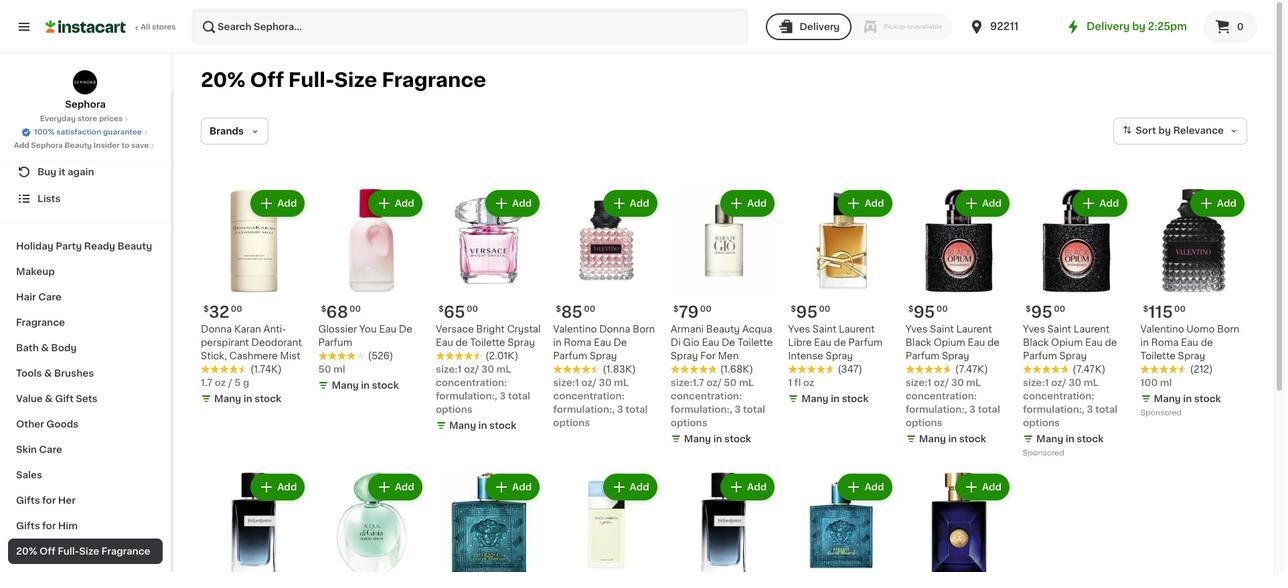 Task type: vqa. For each thing, say whether or not it's contained in the screenshot.
W/
no



Task type: describe. For each thing, give the bounding box(es) containing it.
libre
[[788, 338, 812, 348]]

versace bright crystal eau de toilette spray
[[436, 325, 541, 348]]

eau inside yves saint laurent libre eau de parfum intense spray
[[814, 338, 832, 348]]

all stores link
[[46, 8, 177, 46]]

options for the product group containing 85
[[553, 419, 590, 428]]

32
[[209, 305, 230, 320]]

parfum inside valentino donna born in roma eau de parfum spray
[[553, 352, 587, 361]]

79
[[679, 305, 699, 320]]

0 horizontal spatial off
[[39, 547, 55, 557]]

all stores
[[141, 23, 176, 31]]

concentration: for the product group containing 85
[[553, 392, 625, 401]]

2 $ 95 00 from the left
[[1026, 305, 1066, 320]]

armani beauty acqua di gio eau de toilette spray for men
[[671, 325, 773, 361]]

sephora link
[[65, 70, 106, 111]]

hair
[[16, 293, 36, 302]]

spray inside versace bright crystal eau de toilette spray
[[508, 339, 535, 348]]

1.7 oz / 5 g
[[201, 379, 249, 388]]

saint inside yves saint laurent libre eau de parfum intense spray
[[813, 325, 837, 334]]

bath
[[16, 344, 39, 353]]

everyday store prices
[[40, 115, 123, 123]]

skin care link
[[8, 437, 163, 463]]

0 horizontal spatial beauty
[[65, 142, 92, 149]]

toilette for 115
[[1141, 352, 1176, 361]]

roma for 85
[[564, 338, 592, 348]]

4 de from the left
[[988, 339, 1000, 348]]

(1.68k)
[[720, 365, 754, 375]]

for
[[701, 352, 716, 361]]

3 $ 95 00 from the left
[[909, 305, 948, 320]]

bath & body link
[[8, 336, 163, 361]]

4 $ from the left
[[791, 306, 796, 314]]

bath & body
[[16, 344, 77, 353]]

laurent inside yves saint laurent libre eau de parfum intense spray
[[839, 325, 875, 334]]

100% satisfaction guarantee button
[[21, 125, 150, 138]]

deodorant
[[252, 338, 302, 348]]

born for 85
[[633, 325, 655, 334]]

holiday party ready beauty
[[16, 242, 152, 251]]

insider
[[94, 142, 120, 149]]

eau inside glossier you eau de parfum
[[379, 325, 397, 334]]

1 vertical spatial full-
[[58, 547, 79, 557]]

value & gift sets link
[[8, 386, 163, 412]]

0
[[1237, 22, 1244, 31]]

add sephora beauty insider to save
[[14, 142, 149, 149]]

versace
[[436, 325, 474, 334]]

product group containing 79
[[671, 188, 778, 449]]

intense
[[788, 352, 824, 361]]

spray inside valentino uomo born in roma eau de toilette spray
[[1178, 352, 1206, 361]]

92211
[[991, 21, 1019, 31]]

crystal
[[507, 325, 541, 334]]

spray inside valentino donna born in roma eau de parfum spray
[[590, 352, 617, 361]]

goods
[[46, 420, 79, 429]]

1.7
[[201, 379, 213, 388]]

store
[[78, 115, 97, 123]]

shop link
[[8, 132, 163, 159]]

85
[[561, 305, 583, 320]]

bright
[[476, 325, 505, 334]]

gifts for her
[[16, 496, 76, 506]]

eau inside valentino donna born in roma eau de parfum spray
[[594, 338, 611, 348]]

other
[[16, 420, 44, 429]]

1 fl oz
[[788, 379, 815, 388]]

hair care link
[[8, 285, 163, 310]]

$ inside $ 115 00
[[1144, 306, 1149, 314]]

0 vertical spatial size
[[335, 70, 377, 90]]

$ 79 00
[[674, 305, 712, 320]]

gio
[[683, 339, 700, 348]]

00 inside $ 32 00
[[231, 306, 242, 314]]

uomo
[[1187, 325, 1215, 334]]

ml for the product group containing 85
[[614, 379, 629, 388]]

valentino for 115
[[1141, 325, 1185, 334]]

sets
[[76, 394, 98, 404]]

by for sort
[[1159, 126, 1171, 135]]

1 oz from the left
[[215, 379, 226, 388]]

glossier
[[318, 325, 357, 334]]

100%
[[34, 129, 55, 136]]

oz/ for the product group containing 79
[[707, 379, 722, 388]]

8 00 from the left
[[937, 306, 948, 314]]

gifts for gifts for her
[[16, 496, 40, 506]]

2 de from the left
[[1105, 338, 1117, 348]]

care for hair care
[[38, 293, 61, 302]]

00 inside $ 65 00
[[467, 306, 478, 314]]

shop
[[38, 141, 63, 150]]

de inside yves saint laurent libre eau de parfum intense spray
[[834, 338, 846, 348]]

65
[[444, 305, 465, 320]]

(212)
[[1190, 365, 1213, 375]]

delivery for delivery
[[800, 22, 840, 31]]

4 00 from the left
[[819, 306, 831, 314]]

0 button
[[1203, 11, 1258, 43]]

buy it again
[[38, 167, 94, 177]]

relevance
[[1174, 126, 1224, 135]]

ml for 115
[[1160, 379, 1172, 388]]

her
[[58, 496, 76, 506]]

everyday
[[40, 115, 76, 123]]

valentino uomo born in roma eau de toilette spray
[[1141, 325, 1240, 361]]

20% off full-size fragrance link
[[8, 539, 163, 565]]

lists link
[[8, 186, 163, 212]]

1 vertical spatial 20%
[[16, 547, 37, 557]]

everyday store prices link
[[40, 114, 131, 125]]

party
[[56, 242, 82, 251]]

skin
[[16, 445, 37, 455]]

0 vertical spatial 50
[[318, 365, 331, 375]]

gifts for her link
[[8, 488, 163, 514]]

fl
[[795, 379, 801, 388]]

perspirant
[[201, 338, 249, 348]]

2 saint from the left
[[1048, 325, 1072, 334]]

anti-
[[264, 325, 286, 334]]

gifts for him link
[[8, 514, 163, 539]]

product group containing 65
[[436, 188, 543, 436]]

1 $ 95 00 from the left
[[791, 305, 831, 320]]

sales
[[16, 471, 42, 480]]

1 horizontal spatial 20% off full-size fragrance
[[201, 70, 486, 90]]

sephora inside add sephora beauty insider to save link
[[31, 142, 63, 149]]

oz/ for the product group containing 65
[[464, 365, 479, 375]]

product group containing 85
[[553, 188, 660, 430]]

92211 button
[[969, 8, 1050, 46]]

3 inside size:1.7 oz/ 50 ml concentration: formulation:, 3 total options
[[735, 405, 741, 415]]

sort
[[1136, 126, 1157, 135]]

men
[[718, 352, 739, 361]]

sponsored badge image for 95
[[1023, 450, 1064, 458]]

3 laurent from the left
[[957, 325, 993, 334]]

options for the product group containing 65
[[436, 405, 473, 415]]

& for tools
[[44, 369, 52, 378]]

buy it again link
[[8, 159, 163, 186]]

$ inside $ 65 00
[[439, 306, 444, 314]]

(526)
[[368, 352, 393, 361]]

size:1.7 oz/ 50 ml concentration: formulation:, 3 total options
[[671, 379, 765, 428]]

skin care
[[16, 445, 62, 455]]

options for the product group containing 79
[[671, 419, 708, 428]]

parfum inside yves saint laurent libre eau de parfum intense spray
[[849, 338, 883, 348]]

(2.01k)
[[485, 352, 519, 361]]

hair care
[[16, 293, 61, 302]]

de inside valentino uomo born in roma eau de toilette spray
[[1201, 339, 1213, 348]]

value & gift sets
[[16, 394, 98, 404]]

delivery by 2:25pm link
[[1066, 19, 1187, 35]]

valentino for 85
[[553, 325, 597, 334]]

mist
[[280, 352, 301, 361]]

00 inside $ 115 00
[[1175, 306, 1186, 314]]

2 laurent from the left
[[1074, 325, 1110, 334]]

(1.83k)
[[603, 365, 636, 375]]

save
[[131, 142, 149, 149]]

product group containing 115
[[1141, 188, 1248, 421]]

sort by
[[1136, 126, 1171, 135]]

1 95 from the left
[[796, 305, 818, 320]]

8 $ from the left
[[909, 306, 914, 314]]

glossier you eau de parfum
[[318, 325, 413, 348]]



Task type: locate. For each thing, give the bounding box(es) containing it.
0 horizontal spatial toilette
[[470, 339, 505, 348]]

sephora up the store
[[65, 100, 106, 109]]

fragrance
[[382, 70, 486, 90], [16, 318, 65, 327], [101, 547, 150, 557]]

$ 115 00
[[1144, 305, 1186, 320]]

1 $ from the left
[[204, 306, 209, 314]]

sephora down 100%
[[31, 142, 63, 149]]

born inside valentino uomo born in roma eau de toilette spray
[[1218, 325, 1240, 334]]

2 donna from the left
[[599, 325, 631, 334]]

stick,
[[201, 352, 227, 361]]

1 horizontal spatial full-
[[289, 70, 335, 90]]

1 vertical spatial sponsored badge image
[[1023, 450, 1064, 458]]

& right bath
[[41, 344, 49, 353]]

1 horizontal spatial opium
[[1052, 338, 1083, 348]]

0 horizontal spatial laurent
[[839, 325, 875, 334]]

2 vertical spatial &
[[45, 394, 53, 404]]

oz/ for the product group containing 85
[[582, 379, 597, 388]]

1 gifts from the top
[[16, 496, 40, 506]]

oz right fl
[[803, 379, 815, 388]]

g
[[243, 379, 249, 388]]

gifts
[[16, 496, 40, 506], [16, 522, 40, 531]]

0 vertical spatial for
[[42, 496, 56, 506]]

gifts for gifts for him
[[16, 522, 40, 531]]

full-
[[289, 70, 335, 90], [58, 547, 79, 557]]

options inside size:1.7 oz/ 50 ml concentration: formulation:, 3 total options
[[671, 419, 708, 428]]

0 horizontal spatial ml
[[334, 365, 345, 375]]

2 yves saint laurent black opium eau de parfum spray from the left
[[906, 325, 1000, 361]]

fragrance down hair care
[[16, 318, 65, 327]]

0 vertical spatial sponsored badge image
[[1141, 410, 1181, 418]]

delivery by 2:25pm
[[1087, 21, 1187, 31]]

oz/
[[464, 365, 479, 375], [582, 379, 597, 388], [1052, 379, 1067, 388], [707, 379, 722, 388], [934, 379, 949, 388]]

eau inside valentino uomo born in roma eau de toilette spray
[[1181, 339, 1199, 348]]

3 yves from the left
[[906, 325, 928, 334]]

yves inside yves saint laurent libre eau de parfum intense spray
[[788, 325, 810, 334]]

by for delivery
[[1133, 21, 1146, 31]]

1 horizontal spatial toilette
[[738, 339, 773, 348]]

valentino down $ 85 00
[[553, 325, 597, 334]]

1 roma from the left
[[564, 338, 592, 348]]

ml
[[497, 365, 512, 375], [614, 379, 629, 388], [1084, 379, 1099, 388], [739, 379, 754, 388], [967, 379, 982, 388]]

1 vertical spatial off
[[39, 547, 55, 557]]

de up (1.83k) on the bottom left of the page
[[614, 338, 627, 348]]

(1.74k)
[[250, 365, 282, 375]]

0 vertical spatial &
[[41, 344, 49, 353]]

1 horizontal spatial by
[[1159, 126, 1171, 135]]

care right hair on the left of the page
[[38, 293, 61, 302]]

3 de from the left
[[456, 339, 468, 348]]

valentino inside valentino donna born in roma eau de parfum spray
[[553, 325, 597, 334]]

0 vertical spatial fragrance
[[382, 70, 486, 90]]

toilette down 'acqua'
[[738, 339, 773, 348]]

1 vertical spatial sephora
[[31, 142, 63, 149]]

2 gifts from the top
[[16, 522, 40, 531]]

1 born from the left
[[633, 325, 655, 334]]

size
[[335, 70, 377, 90], [79, 547, 99, 557]]

ready
[[84, 242, 115, 251]]

options
[[436, 405, 473, 415], [553, 419, 590, 428], [1023, 419, 1060, 428], [671, 419, 708, 428], [906, 419, 943, 428]]

1 vertical spatial &
[[44, 369, 52, 378]]

50 down (1.68k)
[[724, 379, 737, 388]]

yves
[[788, 325, 810, 334], [1023, 325, 1045, 334], [906, 325, 928, 334]]

1 horizontal spatial size
[[335, 70, 377, 90]]

0 horizontal spatial size
[[79, 547, 99, 557]]

& for bath
[[41, 344, 49, 353]]

1 horizontal spatial born
[[1218, 325, 1240, 334]]

3 00 from the left
[[584, 306, 596, 314]]

Relevance Sort by field
[[1114, 118, 1248, 145]]

1 horizontal spatial off
[[250, 70, 284, 90]]

de inside versace bright crystal eau de toilette spray
[[456, 339, 468, 348]]

value
[[16, 394, 43, 404]]

concentration: for the product group containing 79
[[671, 392, 742, 401]]

makeup
[[16, 267, 55, 277]]

valentino inside valentino uomo born in roma eau de toilette spray
[[1141, 325, 1185, 334]]

None search field
[[192, 8, 749, 46]]

1 horizontal spatial delivery
[[1087, 21, 1130, 31]]

1 horizontal spatial beauty
[[118, 242, 152, 251]]

& for value
[[45, 394, 53, 404]]

ml for 68
[[334, 365, 345, 375]]

delivery for delivery by 2:25pm
[[1087, 21, 1130, 31]]

0 horizontal spatial by
[[1133, 21, 1146, 31]]

valentino donna born in roma eau de parfum spray
[[553, 325, 655, 361]]

donna inside donna karan anti- perspirant deodorant stick, cashmere mist
[[201, 325, 232, 334]]

roma inside valentino uomo born in roma eau de toilette spray
[[1152, 339, 1179, 348]]

3 $ from the left
[[556, 306, 561, 314]]

delivery inside button
[[800, 22, 840, 31]]

1 horizontal spatial $ 95 00
[[909, 305, 948, 320]]

1 vertical spatial beauty
[[118, 242, 152, 251]]

$ 95 00
[[791, 305, 831, 320], [1026, 305, 1066, 320], [909, 305, 948, 320]]

0 horizontal spatial full-
[[58, 547, 79, 557]]

de inside armani beauty acqua di gio eau de toilette spray for men
[[722, 339, 735, 348]]

0 horizontal spatial delivery
[[800, 22, 840, 31]]

fragrance down search field
[[382, 70, 486, 90]]

50 down glossier
[[318, 365, 331, 375]]

acqua
[[743, 325, 773, 334]]

born left armani
[[633, 325, 655, 334]]

toilette for 79
[[738, 339, 773, 348]]

spray inside yves saint laurent libre eau de parfum intense spray
[[826, 352, 853, 361]]

2 horizontal spatial yves
[[1023, 325, 1045, 334]]

1 horizontal spatial 95
[[914, 305, 935, 320]]

$ 32 00
[[204, 305, 242, 320]]

gift
[[55, 394, 74, 404]]

2 00 from the left
[[350, 306, 361, 314]]

size:1 oz/ 30 ml concentration: formulation:, 3 total options
[[436, 365, 530, 415], [553, 379, 648, 428], [1023, 379, 1118, 428], [906, 379, 1000, 428]]

brands button
[[201, 118, 269, 145]]

1 horizontal spatial oz
[[803, 379, 815, 388]]

& right "tools"
[[44, 369, 52, 378]]

guarantee
[[103, 129, 142, 136]]

by inside field
[[1159, 126, 1171, 135]]

satisfaction
[[56, 129, 101, 136]]

de
[[399, 325, 413, 334], [614, 338, 627, 348], [722, 339, 735, 348]]

1 yves from the left
[[788, 325, 810, 334]]

it
[[59, 167, 65, 177]]

2 vertical spatial beauty
[[706, 325, 740, 334]]

beauty
[[65, 142, 92, 149], [118, 242, 152, 251], [706, 325, 740, 334]]

2 opium from the left
[[934, 339, 966, 348]]

/
[[228, 379, 232, 388]]

2 95 from the left
[[1031, 305, 1053, 320]]

total inside size:1.7 oz/ 50 ml concentration: formulation:, 3 total options
[[743, 405, 765, 415]]

0 vertical spatial gifts
[[16, 496, 40, 506]]

1 vertical spatial fragrance
[[16, 318, 65, 327]]

0 vertical spatial ml
[[334, 365, 345, 375]]

size:1
[[436, 365, 462, 375], [553, 379, 579, 388], [1023, 379, 1049, 388], [906, 379, 932, 388]]

other goods link
[[8, 412, 163, 437]]

0 horizontal spatial (7.47k)
[[955, 365, 988, 375]]

0 horizontal spatial opium
[[934, 339, 966, 348]]

1 vertical spatial gifts
[[16, 522, 40, 531]]

1 (7.47k) from the left
[[1073, 365, 1106, 375]]

$ inside $ 68 00
[[321, 306, 326, 314]]

0 horizontal spatial valentino
[[553, 325, 597, 334]]

(347)
[[838, 365, 863, 375]]

oz left /
[[215, 379, 226, 388]]

de up men
[[722, 339, 735, 348]]

0 vertical spatial by
[[1133, 21, 1146, 31]]

2 valentino from the left
[[1141, 325, 1185, 334]]

karan
[[234, 325, 261, 334]]

de for 79
[[722, 339, 735, 348]]

care for skin care
[[39, 445, 62, 455]]

instacart logo image
[[46, 19, 126, 35]]

1 laurent from the left
[[839, 325, 875, 334]]

donna up perspirant
[[201, 325, 232, 334]]

1 vertical spatial ml
[[1160, 379, 1172, 388]]

1 yves saint laurent black opium eau de parfum spray from the left
[[1023, 325, 1117, 361]]

concentration: inside size:1.7 oz/ 50 ml concentration: formulation:, 3 total options
[[671, 392, 742, 401]]

roma
[[564, 338, 592, 348], [1152, 339, 1179, 348]]

3
[[500, 392, 506, 401], [617, 405, 623, 415], [1087, 405, 1093, 415], [735, 405, 741, 415], [970, 405, 976, 415]]

ml down glossier
[[334, 365, 345, 375]]

eau
[[379, 325, 397, 334], [594, 338, 611, 348], [814, 338, 832, 348], [1086, 338, 1103, 348], [436, 339, 453, 348], [702, 339, 720, 348], [968, 339, 985, 348], [1181, 339, 1199, 348]]

cashmere
[[229, 352, 278, 361]]

delivery button
[[766, 13, 852, 40]]

toilette down bright
[[470, 339, 505, 348]]

5 de from the left
[[1201, 339, 1213, 348]]

1 horizontal spatial saint
[[930, 325, 954, 334]]

makeup link
[[8, 259, 163, 285]]

gifts for him
[[16, 522, 78, 531]]

parfum
[[318, 338, 352, 348], [849, 338, 883, 348], [553, 352, 587, 361], [1023, 352, 1057, 361], [906, 352, 940, 361]]

0 horizontal spatial 20%
[[16, 547, 37, 557]]

toilette inside versace bright crystal eau de toilette spray
[[470, 339, 505, 348]]

5 $ from the left
[[1026, 306, 1031, 314]]

off up brands dropdown button at top left
[[250, 70, 284, 90]]

toilette
[[470, 339, 505, 348], [738, 339, 773, 348], [1141, 352, 1176, 361]]

de inside glossier you eau de parfum
[[399, 325, 413, 334]]

tools
[[16, 369, 42, 378]]

beauty down the satisfaction on the top of the page
[[65, 142, 92, 149]]

2:25pm
[[1148, 21, 1187, 31]]

donna inside valentino donna born in roma eau de parfum spray
[[599, 325, 631, 334]]

ml for the product group containing 79
[[739, 379, 754, 388]]

beauty right ready
[[118, 242, 152, 251]]

$ inside $ 79 00
[[674, 306, 679, 314]]

20%
[[201, 70, 246, 90], [16, 547, 37, 557]]

2 horizontal spatial de
[[722, 339, 735, 348]]

size:1.7
[[671, 379, 704, 388]]

00 inside $ 68 00
[[350, 306, 361, 314]]

beauty inside armani beauty acqua di gio eau de toilette spray for men
[[706, 325, 740, 334]]

in inside valentino uomo born in roma eau de toilette spray
[[1141, 339, 1149, 348]]

00 inside $ 85 00
[[584, 306, 596, 314]]

0 horizontal spatial born
[[633, 325, 655, 334]]

fragrance down gifts for him link
[[101, 547, 150, 557]]

0 vertical spatial beauty
[[65, 142, 92, 149]]

2 horizontal spatial $ 95 00
[[1026, 305, 1066, 320]]

1 horizontal spatial ml
[[1160, 379, 1172, 388]]

donna up (1.83k) on the bottom left of the page
[[599, 325, 631, 334]]

$ 65 00
[[439, 305, 478, 320]]

beauty up men
[[706, 325, 740, 334]]

sponsored badge image
[[1141, 410, 1181, 418], [1023, 450, 1064, 458]]

product group containing 68
[[318, 188, 425, 395]]

2 horizontal spatial toilette
[[1141, 352, 1176, 361]]

1 horizontal spatial sponsored badge image
[[1141, 410, 1181, 418]]

2 born from the left
[[1218, 325, 1240, 334]]

0 horizontal spatial donna
[[201, 325, 232, 334]]

off down gifts for him
[[39, 547, 55, 557]]

fragrance link
[[8, 310, 163, 336]]

by right sort
[[1159, 126, 1171, 135]]

roma inside valentino donna born in roma eau de parfum spray
[[564, 338, 592, 348]]

50 inside size:1.7 oz/ 50 ml concentration: formulation:, 3 total options
[[724, 379, 737, 388]]

1 horizontal spatial black
[[1023, 338, 1049, 348]]

100 ml
[[1141, 379, 1172, 388]]

parfum inside glossier you eau de parfum
[[318, 338, 352, 348]]

2 horizontal spatial laurent
[[1074, 325, 1110, 334]]

0 horizontal spatial saint
[[813, 325, 837, 334]]

0 horizontal spatial oz
[[215, 379, 226, 388]]

2 horizontal spatial fragrance
[[382, 70, 486, 90]]

7 00 from the left
[[700, 306, 712, 314]]

2 for from the top
[[42, 522, 56, 531]]

1 horizontal spatial sephora
[[65, 100, 106, 109]]

1 horizontal spatial de
[[614, 338, 627, 348]]

$ inside $ 85 00
[[556, 306, 561, 314]]

sponsored badge image inside the product group
[[1141, 410, 1181, 418]]

3 saint from the left
[[930, 325, 954, 334]]

body
[[51, 344, 77, 353]]

donna karan anti- perspirant deodorant stick, cashmere mist
[[201, 325, 302, 361]]

1 saint from the left
[[813, 325, 837, 334]]

0 horizontal spatial 50
[[318, 365, 331, 375]]

saint
[[813, 325, 837, 334], [1048, 325, 1072, 334], [930, 325, 954, 334]]

1 donna from the left
[[201, 325, 232, 334]]

eau inside armani beauty acqua di gio eau de toilette spray for men
[[702, 339, 720, 348]]

de for 85
[[614, 338, 627, 348]]

care right skin
[[39, 445, 62, 455]]

sales link
[[8, 463, 163, 488]]

1 horizontal spatial 50
[[724, 379, 737, 388]]

1 black from the left
[[1023, 338, 1049, 348]]

delivery
[[1087, 21, 1130, 31], [800, 22, 840, 31]]

3 95 from the left
[[914, 305, 935, 320]]

add sephora beauty insider to save link
[[14, 141, 157, 151]]

0 vertical spatial 20%
[[201, 70, 246, 90]]

born
[[633, 325, 655, 334], [1218, 325, 1240, 334]]

$ inside $ 32 00
[[204, 306, 209, 314]]

0 horizontal spatial 95
[[796, 305, 818, 320]]

1 horizontal spatial fragrance
[[101, 547, 150, 557]]

sponsored badge image for 115
[[1141, 410, 1181, 418]]

20% up brands
[[201, 70, 246, 90]]

sephora logo image
[[73, 70, 98, 95]]

00 inside $ 79 00
[[700, 306, 712, 314]]

2 horizontal spatial beauty
[[706, 325, 740, 334]]

2 oz from the left
[[803, 379, 815, 388]]

9 $ from the left
[[1144, 306, 1149, 314]]

9 00 from the left
[[1175, 306, 1186, 314]]

5
[[235, 379, 241, 388]]

many
[[332, 381, 359, 391], [214, 395, 241, 404], [802, 395, 829, 404], [1154, 395, 1181, 404], [449, 422, 476, 431], [1037, 435, 1064, 444], [684, 435, 711, 444], [919, 435, 946, 444]]

1 horizontal spatial yves saint laurent black opium eau de parfum spray
[[1023, 325, 1117, 361]]

many in stock
[[332, 381, 399, 391], [214, 395, 282, 404], [802, 395, 869, 404], [1154, 395, 1222, 404], [449, 422, 517, 431], [1037, 435, 1104, 444], [684, 435, 752, 444], [919, 435, 987, 444]]

eau inside versace bright crystal eau de toilette spray
[[436, 339, 453, 348]]

2 yves from the left
[[1023, 325, 1045, 334]]

prices
[[99, 115, 123, 123]]

50 ml
[[318, 365, 345, 375]]

1 vertical spatial 50
[[724, 379, 737, 388]]

1 for from the top
[[42, 496, 56, 506]]

1 horizontal spatial yves
[[906, 325, 928, 334]]

0 horizontal spatial yves saint laurent black opium eau de parfum spray
[[906, 325, 1000, 361]]

& inside tools & brushes link
[[44, 369, 52, 378]]

0 vertical spatial full-
[[289, 70, 335, 90]]

(7.47k)
[[1073, 365, 1106, 375], [955, 365, 988, 375]]

roma down $ 115 00
[[1152, 339, 1179, 348]]

roma for 115
[[1152, 339, 1179, 348]]

donna
[[201, 325, 232, 334], [599, 325, 631, 334]]

7 $ from the left
[[674, 306, 679, 314]]

concentration:
[[436, 379, 507, 388], [553, 392, 625, 401], [1023, 392, 1095, 401], [671, 392, 742, 401], [906, 392, 977, 401]]

& inside "bath & body" link
[[41, 344, 49, 353]]

lists
[[38, 194, 61, 204]]

1 horizontal spatial (7.47k)
[[1073, 365, 1106, 375]]

toilette inside valentino uomo born in roma eau de toilette spray
[[1141, 352, 1176, 361]]

spray inside armani beauty acqua di gio eau de toilette spray for men
[[671, 352, 698, 361]]

for for her
[[42, 496, 56, 506]]

for for him
[[42, 522, 56, 531]]

0 vertical spatial sephora
[[65, 100, 106, 109]]

1 horizontal spatial valentino
[[1141, 325, 1185, 334]]

100
[[1141, 379, 1158, 388]]

1 horizontal spatial laurent
[[957, 325, 993, 334]]

5 00 from the left
[[1054, 306, 1066, 314]]

valentino down 115
[[1141, 325, 1185, 334]]

0 horizontal spatial fragrance
[[16, 318, 65, 327]]

2 $ from the left
[[321, 306, 326, 314]]

sephora
[[65, 100, 106, 109], [31, 142, 63, 149]]

1 vertical spatial 20% off full-size fragrance
[[16, 547, 150, 557]]

20% down gifts for him
[[16, 547, 37, 557]]

born inside valentino donna born in roma eau de parfum spray
[[633, 325, 655, 334]]

by
[[1133, 21, 1146, 31], [1159, 126, 1171, 135]]

de right you
[[399, 325, 413, 334]]

ml right 100
[[1160, 379, 1172, 388]]

Search field
[[193, 9, 748, 44]]

2 black from the left
[[906, 339, 932, 348]]

0 horizontal spatial sephora
[[31, 142, 63, 149]]

0 horizontal spatial 20% off full-size fragrance
[[16, 547, 150, 557]]

6 $ from the left
[[439, 306, 444, 314]]

ml inside size:1.7 oz/ 50 ml concentration: formulation:, 3 total options
[[739, 379, 754, 388]]

& left gift
[[45, 394, 53, 404]]

0 horizontal spatial black
[[906, 339, 932, 348]]

service type group
[[766, 13, 953, 40]]

0 horizontal spatial roma
[[564, 338, 592, 348]]

1 opium from the left
[[1052, 338, 1083, 348]]

1 00 from the left
[[231, 306, 242, 314]]

brands
[[210, 127, 244, 136]]

gifts down gifts for her
[[16, 522, 40, 531]]

toilette inside armani beauty acqua di gio eau de toilette spray for men
[[738, 339, 773, 348]]

2 (7.47k) from the left
[[955, 365, 988, 375]]

& inside value & gift sets link
[[45, 394, 53, 404]]

1 horizontal spatial roma
[[1152, 339, 1179, 348]]

product group
[[201, 188, 308, 409], [318, 188, 425, 395], [436, 188, 543, 436], [553, 188, 660, 430], [671, 188, 778, 449], [788, 188, 895, 409], [906, 188, 1013, 449], [1023, 188, 1130, 461], [1141, 188, 1248, 421], [201, 472, 308, 573], [318, 472, 425, 573], [436, 472, 543, 573], [553, 472, 660, 573], [671, 472, 778, 573], [788, 472, 895, 573], [906, 472, 1013, 573]]

0 horizontal spatial yves
[[788, 325, 810, 334]]

1 de from the left
[[834, 338, 846, 348]]

de inside valentino donna born in roma eau de parfum spray
[[614, 338, 627, 348]]

born for 115
[[1218, 325, 1240, 334]]

0 vertical spatial care
[[38, 293, 61, 302]]

1 vertical spatial care
[[39, 445, 62, 455]]

in inside valentino donna born in roma eau de parfum spray
[[553, 338, 562, 348]]

6 00 from the left
[[467, 306, 478, 314]]

holiday party ready beauty link
[[8, 234, 163, 259]]

0 vertical spatial 20% off full-size fragrance
[[201, 70, 486, 90]]

yves saint laurent libre eau de parfum intense spray
[[788, 325, 883, 361]]

ml for the product group containing 65
[[497, 365, 512, 375]]

to
[[122, 142, 129, 149]]

0 vertical spatial off
[[250, 70, 284, 90]]

0 horizontal spatial sponsored badge image
[[1023, 450, 1064, 458]]

toilette up 100 ml
[[1141, 352, 1176, 361]]

2 roma from the left
[[1152, 339, 1179, 348]]

roma down $ 85 00
[[564, 338, 592, 348]]

him
[[58, 522, 78, 531]]

formulation:, inside size:1.7 oz/ 50 ml concentration: formulation:, 3 total options
[[671, 405, 733, 415]]

product group containing 32
[[201, 188, 308, 409]]

1 vertical spatial by
[[1159, 126, 1171, 135]]

born right uomo
[[1218, 325, 1240, 334]]

1 vertical spatial for
[[42, 522, 56, 531]]

2 horizontal spatial 95
[[1031, 305, 1053, 320]]

1 horizontal spatial donna
[[599, 325, 631, 334]]

1 valentino from the left
[[553, 325, 597, 334]]

100% satisfaction guarantee
[[34, 129, 142, 136]]

1 horizontal spatial 20%
[[201, 70, 246, 90]]

you
[[360, 325, 377, 334]]

gifts down sales
[[16, 496, 40, 506]]

oz/ inside size:1.7 oz/ 50 ml concentration: formulation:, 3 total options
[[707, 379, 722, 388]]

by left 2:25pm
[[1133, 21, 1146, 31]]

concentration: for the product group containing 65
[[436, 379, 507, 388]]

for left him
[[42, 522, 56, 531]]

for left her at the left of the page
[[42, 496, 56, 506]]

0 horizontal spatial de
[[399, 325, 413, 334]]

2 horizontal spatial saint
[[1048, 325, 1072, 334]]

1 vertical spatial size
[[79, 547, 99, 557]]



